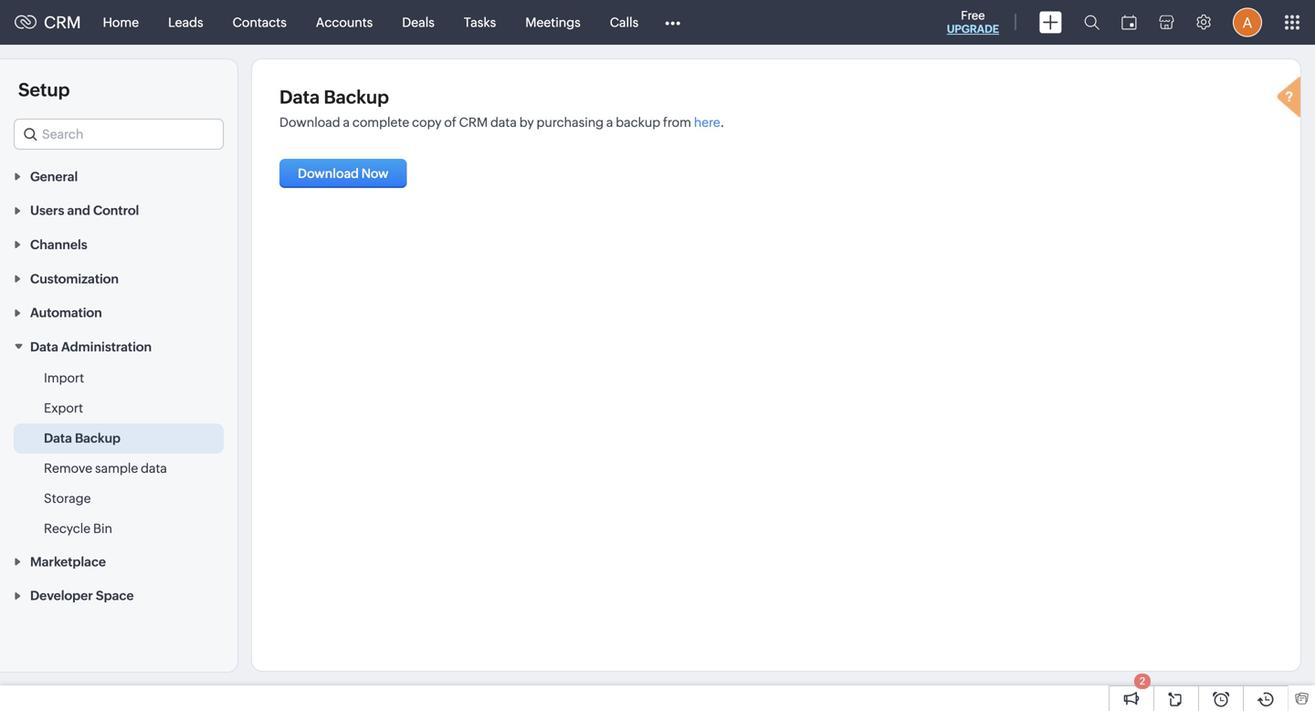 Task type: vqa. For each thing, say whether or not it's contained in the screenshot.
the top Settings
no



Task type: describe. For each thing, give the bounding box(es) containing it.
home
[[103, 15, 139, 30]]

channels button
[[0, 227, 237, 261]]

leads link
[[154, 0, 218, 44]]

here
[[694, 115, 720, 130]]

data backup inside data administration region
[[44, 431, 121, 446]]

contacts
[[233, 15, 287, 30]]

general button
[[0, 159, 237, 193]]

control
[[93, 203, 139, 218]]

channels
[[30, 238, 87, 252]]

bin
[[93, 522, 112, 536]]

0 vertical spatial backup
[[324, 87, 389, 108]]

storage link
[[44, 490, 91, 508]]

automation
[[30, 306, 102, 320]]

Search text field
[[15, 120, 223, 149]]

upgrade
[[947, 23, 999, 35]]

download for download now
[[298, 166, 359, 181]]

deals
[[402, 15, 435, 30]]

developer space
[[30, 589, 134, 603]]

here link
[[694, 115, 720, 130]]

help image
[[1273, 74, 1310, 124]]

users
[[30, 203, 64, 218]]

now
[[361, 166, 389, 181]]

recycle bin
[[44, 522, 112, 536]]

1 horizontal spatial crm
[[459, 115, 488, 130]]

data for data backup link
[[44, 431, 72, 446]]

developer
[[30, 589, 93, 603]]

crm link
[[15, 13, 81, 32]]

of
[[444, 115, 457, 130]]

complete
[[352, 115, 409, 130]]

calls link
[[595, 0, 653, 44]]

import
[[44, 371, 84, 385]]

export
[[44, 401, 83, 416]]

download now button
[[280, 159, 407, 188]]

search image
[[1084, 15, 1100, 30]]

data administration region
[[0, 364, 237, 544]]

data administration button
[[0, 329, 237, 364]]

2 a from the left
[[606, 115, 613, 130]]

administration
[[61, 340, 152, 354]]

from
[[663, 115, 691, 130]]

data administration
[[30, 340, 152, 354]]

deals link
[[388, 0, 449, 44]]

1 a from the left
[[343, 115, 350, 130]]

tasks
[[464, 15, 496, 30]]

calls
[[610, 15, 639, 30]]

2
[[1140, 676, 1146, 687]]

leads
[[168, 15, 203, 30]]

search element
[[1073, 0, 1111, 45]]

contacts link
[[218, 0, 301, 44]]

marketplace button
[[0, 544, 237, 579]]

space
[[96, 589, 134, 603]]

tasks link
[[449, 0, 511, 44]]

free
[[961, 9, 985, 22]]

0 vertical spatial data
[[280, 87, 320, 108]]

sample
[[95, 461, 138, 476]]

and
[[67, 203, 90, 218]]

download for download a complete copy of crm data by purchasing a backup from here .
[[280, 115, 340, 130]]

customization
[[30, 272, 119, 286]]



Task type: locate. For each thing, give the bounding box(es) containing it.
Other Modules field
[[653, 8, 693, 37]]

1 vertical spatial data backup
[[44, 431, 121, 446]]

backup
[[324, 87, 389, 108], [75, 431, 121, 446]]

by
[[520, 115, 534, 130]]

None field
[[14, 119, 224, 150]]

data left by
[[491, 115, 517, 130]]

a
[[343, 115, 350, 130], [606, 115, 613, 130]]

free upgrade
[[947, 9, 999, 35]]

remove sample data
[[44, 461, 167, 476]]

create menu element
[[1029, 0, 1073, 44]]

0 vertical spatial download
[[280, 115, 340, 130]]

download
[[280, 115, 340, 130], [298, 166, 359, 181]]

backup up remove sample data link
[[75, 431, 121, 446]]

backup inside data administration region
[[75, 431, 121, 446]]

calendar image
[[1122, 15, 1137, 30]]

download now
[[298, 166, 389, 181]]

data
[[280, 87, 320, 108], [30, 340, 58, 354], [44, 431, 72, 446]]

profile image
[[1233, 8, 1262, 37]]

customization button
[[0, 261, 237, 295]]

backup
[[616, 115, 661, 130]]

recycle
[[44, 522, 91, 536]]

0 vertical spatial crm
[[44, 13, 81, 32]]

profile element
[[1222, 0, 1273, 44]]

1 horizontal spatial backup
[[324, 87, 389, 108]]

remove sample data link
[[44, 459, 167, 478]]

purchasing
[[537, 115, 604, 130]]

2 vertical spatial data
[[44, 431, 72, 446]]

backup up complete on the top left of page
[[324, 87, 389, 108]]

1 vertical spatial data
[[141, 461, 167, 476]]

0 horizontal spatial crm
[[44, 13, 81, 32]]

users and control button
[[0, 193, 237, 227]]

marketplace
[[30, 555, 106, 569]]

import link
[[44, 369, 84, 387]]

download up download now button
[[280, 115, 340, 130]]

0 horizontal spatial backup
[[75, 431, 121, 446]]

data inside remove sample data link
[[141, 461, 167, 476]]

setup
[[18, 79, 70, 100]]

data backup
[[280, 87, 389, 108], [44, 431, 121, 446]]

crm right of
[[459, 115, 488, 130]]

data down contacts
[[280, 87, 320, 108]]

meetings
[[525, 15, 581, 30]]

home link
[[88, 0, 154, 44]]

remove
[[44, 461, 92, 476]]

.
[[720, 115, 725, 130]]

export link
[[44, 399, 83, 417]]

accounts link
[[301, 0, 388, 44]]

0 horizontal spatial a
[[343, 115, 350, 130]]

a left complete on the top left of page
[[343, 115, 350, 130]]

meetings link
[[511, 0, 595, 44]]

1 horizontal spatial data backup
[[280, 87, 389, 108]]

data down "export"
[[44, 431, 72, 446]]

0 horizontal spatial data
[[141, 461, 167, 476]]

data up import link
[[30, 340, 58, 354]]

data
[[491, 115, 517, 130], [141, 461, 167, 476]]

data inside data administration dropdown button
[[30, 340, 58, 354]]

0 vertical spatial data backup
[[280, 87, 389, 108]]

users and control
[[30, 203, 139, 218]]

storage
[[44, 491, 91, 506]]

1 horizontal spatial data
[[491, 115, 517, 130]]

accounts
[[316, 15, 373, 30]]

1 vertical spatial download
[[298, 166, 359, 181]]

a left backup
[[606, 115, 613, 130]]

1 vertical spatial backup
[[75, 431, 121, 446]]

download inside button
[[298, 166, 359, 181]]

crm
[[44, 13, 81, 32], [459, 115, 488, 130]]

data backup link
[[44, 429, 121, 448]]

0 horizontal spatial data backup
[[44, 431, 121, 446]]

copy
[[412, 115, 442, 130]]

1 vertical spatial data
[[30, 340, 58, 354]]

general
[[30, 169, 78, 184]]

data backup up complete on the top left of page
[[280, 87, 389, 108]]

crm left home link
[[44, 13, 81, 32]]

data inside data backup link
[[44, 431, 72, 446]]

developer space button
[[0, 579, 237, 613]]

0 vertical spatial data
[[491, 115, 517, 130]]

data backup up remove
[[44, 431, 121, 446]]

create menu image
[[1039, 11, 1062, 33]]

1 horizontal spatial a
[[606, 115, 613, 130]]

download left now
[[298, 166, 359, 181]]

data right sample
[[141, 461, 167, 476]]

download a complete copy of crm data by purchasing a backup from here .
[[280, 115, 725, 130]]

data for data administration dropdown button
[[30, 340, 58, 354]]

automation button
[[0, 295, 237, 329]]

1 vertical spatial crm
[[459, 115, 488, 130]]

recycle bin link
[[44, 520, 112, 538]]



